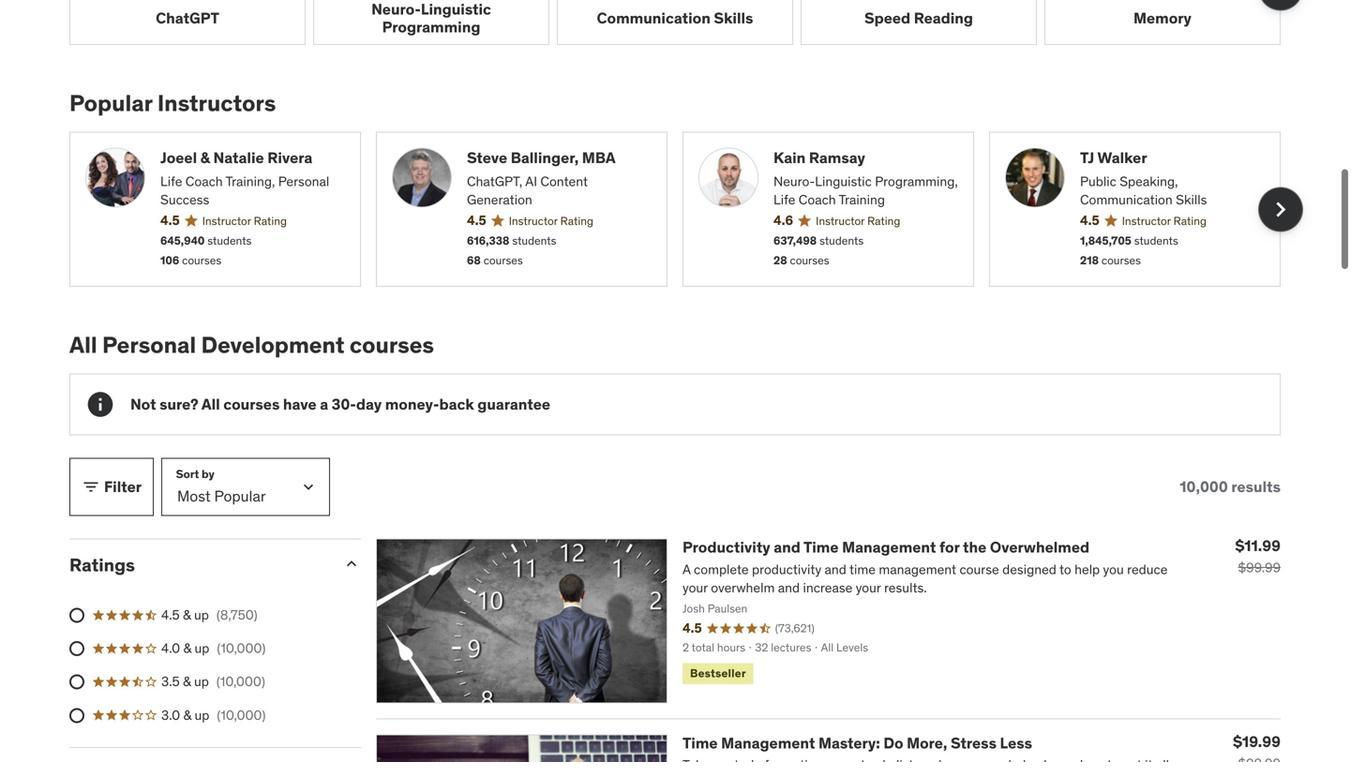 Task type: vqa. For each thing, say whether or not it's contained in the screenshot.
ChatGPT link
yes



Task type: describe. For each thing, give the bounding box(es) containing it.
results
[[1232, 478, 1281, 497]]

popular
[[69, 89, 152, 117]]

4.0 & up (10,000)
[[161, 640, 266, 657]]

0 vertical spatial communication
[[597, 8, 711, 28]]

rating for chatgpt,
[[561, 214, 594, 229]]

616,338 students 68 courses
[[467, 234, 557, 268]]

steve ballinger, mba link
[[467, 148, 652, 169]]

mba
[[582, 148, 616, 168]]

walker
[[1098, 148, 1148, 168]]

courses for all
[[223, 395, 280, 414]]

1 vertical spatial personal
[[102, 331, 196, 359]]

programming
[[382, 17, 481, 37]]

1 horizontal spatial management
[[842, 538, 936, 557]]

kain ramsay link
[[774, 148, 959, 169]]

218
[[1080, 253, 1099, 268]]

616,338
[[467, 234, 510, 248]]

1 vertical spatial time
[[683, 734, 718, 753]]

1,845,705 students 218 courses
[[1080, 234, 1179, 268]]

money-
[[385, 395, 439, 414]]

& for 3.5
[[183, 674, 191, 691]]

time management mastery: do more, stress less
[[683, 734, 1033, 753]]

rivera
[[267, 148, 313, 168]]

linguistic inside "kain ramsay neuro-linguistic programming, life coach training"
[[815, 173, 872, 190]]

& for 4.0
[[183, 640, 191, 657]]

students for linguistic
[[820, 234, 864, 248]]

tj walker link
[[1080, 148, 1265, 169]]

speed reading link
[[801, 0, 1037, 45]]

sure?
[[160, 395, 199, 414]]

memory link
[[1045, 0, 1281, 45]]

speaking,
[[1120, 173, 1179, 190]]

speed
[[865, 8, 911, 28]]

$11.99
[[1236, 537, 1281, 556]]

linguistic inside neuro-linguistic programming
[[421, 0, 491, 19]]

3.0 & up (10,000)
[[161, 707, 266, 724]]

rating for rivera
[[254, 214, 287, 229]]

less
[[1000, 734, 1033, 753]]

for
[[940, 538, 960, 557]]

$11.99 $99.99
[[1236, 537, 1281, 577]]

steve
[[467, 148, 508, 168]]

(10,000) for 4.0 & up (10,000)
[[217, 640, 266, 657]]

public
[[1080, 173, 1117, 190]]

stress
[[951, 734, 997, 753]]

instructors
[[157, 89, 276, 117]]

ai
[[525, 173, 537, 190]]

day
[[356, 395, 382, 414]]

development
[[201, 331, 345, 359]]

and
[[774, 538, 801, 557]]

students for chatgpt,
[[512, 234, 557, 248]]

ramsay
[[809, 148, 866, 168]]

overwhelmed
[[990, 538, 1090, 557]]

$19.99
[[1233, 733, 1281, 752]]

filter button
[[69, 458, 154, 517]]

natalie
[[213, 148, 264, 168]]

productivity and time management for the overwhelmed link
[[683, 538, 1090, 557]]

instructor rating for speaking,
[[1122, 214, 1207, 229]]

programming,
[[875, 173, 958, 190]]

joeel & natalie rivera life coach training, personal success
[[160, 148, 329, 208]]

30-
[[332, 395, 356, 414]]

$99.99
[[1239, 560, 1281, 577]]

students for rivera
[[208, 234, 252, 248]]

637,498
[[774, 234, 817, 248]]

(10,000) for 3.5 & up (10,000)
[[217, 674, 265, 691]]

(10,000) for 3.0 & up (10,000)
[[217, 707, 266, 724]]

28
[[774, 253, 788, 268]]

popular instructors element
[[69, 89, 1304, 287]]

all personal development courses
[[69, 331, 434, 359]]

neuro-linguistic programming link
[[313, 0, 550, 45]]

have
[[283, 395, 317, 414]]

memory
[[1134, 8, 1192, 28]]

success
[[160, 191, 209, 208]]

4.5 for steve
[[467, 212, 487, 229]]

4.6
[[774, 212, 794, 229]]

small image inside the filter "button"
[[82, 478, 100, 497]]

life inside joeel & natalie rivera life coach training, personal success
[[160, 173, 182, 190]]

courses for development
[[350, 331, 434, 359]]

do
[[884, 734, 904, 753]]

ratings
[[69, 554, 135, 577]]

3.5
[[161, 674, 180, 691]]

chatgpt,
[[467, 173, 523, 190]]

speed reading
[[865, 8, 974, 28]]

10,000 results status
[[1180, 478, 1281, 497]]

4.0
[[161, 640, 180, 657]]

637,498 students 28 courses
[[774, 234, 864, 268]]

not
[[130, 395, 156, 414]]

training
[[839, 191, 885, 208]]

10,000 results
[[1180, 478, 1281, 497]]

instructor for linguistic
[[816, 214, 865, 229]]



Task type: locate. For each thing, give the bounding box(es) containing it.
1 next image from the top
[[1266, 0, 1296, 3]]

645,940 students 106 courses
[[160, 234, 252, 268]]

1 horizontal spatial neuro-
[[774, 173, 815, 190]]

carousel element
[[69, 0, 1304, 45], [69, 132, 1304, 287]]

instructor rating down "speaking,"
[[1122, 214, 1207, 229]]

1 carousel element from the top
[[69, 0, 1304, 45]]

up for 3.0 & up
[[195, 707, 210, 724]]

instructor rating for linguistic
[[816, 214, 901, 229]]

students inside 637,498 students 28 courses
[[820, 234, 864, 248]]

2 up from the top
[[195, 640, 210, 657]]

ballinger,
[[511, 148, 579, 168]]

1 instructor rating from the left
[[202, 214, 287, 229]]

courses down 616,338
[[484, 253, 523, 268]]

courses for 218
[[1102, 253, 1141, 268]]

& for 3.0
[[183, 707, 191, 724]]

4 rating from the left
[[1174, 214, 1207, 229]]

steve ballinger, mba chatgpt, ai content generation
[[467, 148, 616, 208]]

time management mastery: do more, stress less link
[[683, 734, 1033, 753]]

kain
[[774, 148, 806, 168]]

3 students from the left
[[820, 234, 864, 248]]

2 instructor rating from the left
[[509, 214, 594, 229]]

& inside joeel & natalie rivera life coach training, personal success
[[200, 148, 210, 168]]

students right 616,338
[[512, 234, 557, 248]]

1 rating from the left
[[254, 214, 287, 229]]

3 rating from the left
[[868, 214, 901, 229]]

3.0
[[161, 707, 180, 724]]

(10,000) down 3.5 & up (10,000)
[[217, 707, 266, 724]]

(10,000) up '3.0 & up (10,000)'
[[217, 674, 265, 691]]

0 vertical spatial next image
[[1266, 0, 1296, 3]]

instructor rating for rivera
[[202, 214, 287, 229]]

ratings button
[[69, 554, 327, 577]]

tj
[[1080, 148, 1095, 168]]

instructor
[[202, 214, 251, 229], [509, 214, 558, 229], [816, 214, 865, 229], [1122, 214, 1171, 229]]

instructor for chatgpt,
[[509, 214, 558, 229]]

1 instructor from the left
[[202, 214, 251, 229]]

1 vertical spatial next image
[[1266, 194, 1296, 224]]

students for speaking,
[[1135, 234, 1179, 248]]

4.5 up 645,940
[[160, 212, 180, 229]]

courses for 68
[[484, 253, 523, 268]]

1 horizontal spatial communication
[[1080, 191, 1173, 208]]

4 up from the top
[[195, 707, 210, 724]]

next image for carousel element containing joeel & natalie rivera
[[1266, 194, 1296, 224]]

1,845,705
[[1080, 234, 1132, 248]]

0 vertical spatial personal
[[278, 173, 329, 190]]

4 students from the left
[[1135, 234, 1179, 248]]

3.5 & up (10,000)
[[161, 674, 265, 691]]

& right joeel
[[200, 148, 210, 168]]

skills
[[714, 8, 754, 28], [1176, 191, 1208, 208]]

instructor rating for chatgpt,
[[509, 214, 594, 229]]

students inside 1,845,705 students 218 courses
[[1135, 234, 1179, 248]]

1 students from the left
[[208, 234, 252, 248]]

up right 4.0
[[195, 640, 210, 657]]

&
[[200, 148, 210, 168], [183, 607, 191, 624], [183, 640, 191, 657], [183, 674, 191, 691], [183, 707, 191, 724]]

joeel
[[160, 148, 197, 168]]

instructor rating down training
[[816, 214, 901, 229]]

4.5 up 1,845,705
[[1080, 212, 1100, 229]]

up up '4.0 & up (10,000)'
[[194, 607, 209, 624]]

2 rating from the left
[[561, 214, 594, 229]]

1 horizontal spatial personal
[[278, 173, 329, 190]]

1 horizontal spatial linguistic
[[815, 173, 872, 190]]

0 vertical spatial skills
[[714, 8, 754, 28]]

up right 3.0
[[195, 707, 210, 724]]

rating down content
[[561, 214, 594, 229]]

& right 3.0
[[183, 707, 191, 724]]

communication
[[597, 8, 711, 28], [1080, 191, 1173, 208]]

1 vertical spatial life
[[774, 191, 796, 208]]

popular instructors
[[69, 89, 276, 117]]

management left for
[[842, 538, 936, 557]]

0 vertical spatial life
[[160, 173, 182, 190]]

courses left have
[[223, 395, 280, 414]]

courses down 637,498
[[790, 253, 830, 268]]

chatgpt link
[[69, 0, 306, 45]]

personal up not
[[102, 331, 196, 359]]

carousel element containing joeel & natalie rivera
[[69, 132, 1304, 287]]

0 vertical spatial small image
[[82, 478, 100, 497]]

4.5 for tj
[[1080, 212, 1100, 229]]

training,
[[226, 173, 275, 190]]

1 vertical spatial carousel element
[[69, 132, 1304, 287]]

students right 645,940
[[208, 234, 252, 248]]

0 horizontal spatial linguistic
[[421, 0, 491, 19]]

2 students from the left
[[512, 234, 557, 248]]

small image
[[82, 478, 100, 497], [342, 555, 361, 574]]

coach left training
[[799, 191, 836, 208]]

personal
[[278, 173, 329, 190], [102, 331, 196, 359]]

1 horizontal spatial life
[[774, 191, 796, 208]]

4 instructor from the left
[[1122, 214, 1171, 229]]

productivity
[[683, 538, 771, 557]]

rating down training
[[868, 214, 901, 229]]

coach up success
[[186, 173, 223, 190]]

645,940
[[160, 234, 205, 248]]

courses up money-
[[350, 331, 434, 359]]

coach
[[186, 173, 223, 190], [799, 191, 836, 208]]

& up '4.0 & up (10,000)'
[[183, 607, 191, 624]]

up for 3.5 & up
[[194, 674, 209, 691]]

kain ramsay neuro-linguistic programming, life coach training
[[774, 148, 958, 208]]

courses for 106
[[182, 253, 222, 268]]

the
[[963, 538, 987, 557]]

mastery:
[[819, 734, 880, 753]]

1 horizontal spatial coach
[[799, 191, 836, 208]]

up for 4.0 & up
[[195, 640, 210, 657]]

communication inside tj walker public speaking, communication skills
[[1080, 191, 1173, 208]]

neuro-linguistic programming
[[372, 0, 491, 37]]

1 vertical spatial communication
[[1080, 191, 1173, 208]]

personal inside joeel & natalie rivera life coach training, personal success
[[278, 173, 329, 190]]

productivity and time management for the overwhelmed
[[683, 538, 1090, 557]]

life inside "kain ramsay neuro-linguistic programming, life coach training"
[[774, 191, 796, 208]]

rating for speaking,
[[1174, 214, 1207, 229]]

next image for carousel element containing neuro-linguistic programming
[[1266, 0, 1296, 3]]

2 instructor from the left
[[509, 214, 558, 229]]

more,
[[907, 734, 948, 753]]

1 vertical spatial skills
[[1176, 191, 1208, 208]]

reading
[[914, 8, 974, 28]]

1 vertical spatial all
[[202, 395, 220, 414]]

courses inside 645,940 students 106 courses
[[182, 253, 222, 268]]

106
[[160, 253, 179, 268]]

students
[[208, 234, 252, 248], [512, 234, 557, 248], [820, 234, 864, 248], [1135, 234, 1179, 248]]

0 vertical spatial coach
[[186, 173, 223, 190]]

3 instructor from the left
[[816, 214, 865, 229]]

instructor down training
[[816, 214, 865, 229]]

courses inside 637,498 students 28 courses
[[790, 253, 830, 268]]

2 carousel element from the top
[[69, 132, 1304, 287]]

life up success
[[160, 173, 182, 190]]

1 up from the top
[[194, 607, 209, 624]]

0 vertical spatial management
[[842, 538, 936, 557]]

back
[[439, 395, 474, 414]]

instructor rating down training,
[[202, 214, 287, 229]]

0 horizontal spatial communication
[[597, 8, 711, 28]]

3 up from the top
[[194, 674, 209, 691]]

next image
[[1266, 0, 1296, 3], [1266, 194, 1296, 224]]

rating down training,
[[254, 214, 287, 229]]

1 horizontal spatial small image
[[342, 555, 361, 574]]

1 vertical spatial neuro-
[[774, 173, 815, 190]]

communication skills link
[[557, 0, 793, 45]]

courses inside 616,338 students 68 courses
[[484, 253, 523, 268]]

linguistic
[[421, 0, 491, 19], [815, 173, 872, 190]]

1 vertical spatial small image
[[342, 555, 361, 574]]

1 vertical spatial coach
[[799, 191, 836, 208]]

0 vertical spatial all
[[69, 331, 97, 359]]

instructor rating down content
[[509, 214, 594, 229]]

1 horizontal spatial skills
[[1176, 191, 1208, 208]]

life
[[160, 173, 182, 190], [774, 191, 796, 208]]

instructor up 1,845,705 students 218 courses
[[1122, 214, 1171, 229]]

management
[[842, 538, 936, 557], [721, 734, 815, 753]]

communication skills
[[597, 8, 754, 28]]

joeel & natalie rivera link
[[160, 148, 345, 169]]

rating down "speaking,"
[[1174, 214, 1207, 229]]

courses
[[182, 253, 222, 268], [484, 253, 523, 268], [790, 253, 830, 268], [1102, 253, 1141, 268], [350, 331, 434, 359], [223, 395, 280, 414]]

0 horizontal spatial skills
[[714, 8, 754, 28]]

life up "4.6"
[[774, 191, 796, 208]]

courses down 645,940
[[182, 253, 222, 268]]

4.5 up 4.0
[[161, 607, 180, 624]]

rating for linguistic
[[868, 214, 901, 229]]

0 vertical spatial neuro-
[[372, 0, 421, 19]]

carousel element containing neuro-linguistic programming
[[69, 0, 1304, 45]]

instructor up 645,940 students 106 courses
[[202, 214, 251, 229]]

68
[[467, 253, 481, 268]]

filter
[[104, 478, 142, 497]]

coach inside "kain ramsay neuro-linguistic programming, life coach training"
[[799, 191, 836, 208]]

4.5 & up (8,750)
[[161, 607, 258, 624]]

neuro- inside neuro-linguistic programming
[[372, 0, 421, 19]]

& right 3.5
[[183, 674, 191, 691]]

instructor rating
[[202, 214, 287, 229], [509, 214, 594, 229], [816, 214, 901, 229], [1122, 214, 1207, 229]]

4.5 up 616,338
[[467, 212, 487, 229]]

10,000
[[1180, 478, 1229, 497]]

4.5 for joeel
[[160, 212, 180, 229]]

(10,000)
[[217, 640, 266, 657], [217, 674, 265, 691], [217, 707, 266, 724]]

students down training
[[820, 234, 864, 248]]

chatgpt
[[156, 8, 219, 28]]

all
[[69, 331, 97, 359], [202, 395, 220, 414]]

up for 4.5 & up
[[194, 607, 209, 624]]

& for joeel
[[200, 148, 210, 168]]

neuro- inside "kain ramsay neuro-linguistic programming, life coach training"
[[774, 173, 815, 190]]

1 vertical spatial linguistic
[[815, 173, 872, 190]]

tj walker public speaking, communication skills
[[1080, 148, 1208, 208]]

management left mastery: at the right
[[721, 734, 815, 753]]

(8,750)
[[217, 607, 258, 624]]

neuro-
[[372, 0, 421, 19], [774, 173, 815, 190]]

students inside 645,940 students 106 courses
[[208, 234, 252, 248]]

& right 4.0
[[183, 640, 191, 657]]

students right 1,845,705
[[1135, 234, 1179, 248]]

coach inside joeel & natalie rivera life coach training, personal success
[[186, 173, 223, 190]]

0 vertical spatial carousel element
[[69, 0, 1304, 45]]

0 horizontal spatial life
[[160, 173, 182, 190]]

not sure? all courses have a 30-day money-back guarantee
[[130, 395, 551, 414]]

4 instructor rating from the left
[[1122, 214, 1207, 229]]

0 horizontal spatial management
[[721, 734, 815, 753]]

instructor for speaking,
[[1122, 214, 1171, 229]]

courses down 1,845,705
[[1102, 253, 1141, 268]]

0 vertical spatial (10,000)
[[217, 640, 266, 657]]

generation
[[467, 191, 533, 208]]

content
[[541, 173, 588, 190]]

instructor for rivera
[[202, 214, 251, 229]]

4.5
[[160, 212, 180, 229], [467, 212, 487, 229], [1080, 212, 1100, 229], [161, 607, 180, 624]]

0 vertical spatial linguistic
[[421, 0, 491, 19]]

0 vertical spatial time
[[804, 538, 839, 557]]

rating
[[254, 214, 287, 229], [561, 214, 594, 229], [868, 214, 901, 229], [1174, 214, 1207, 229]]

personal down "rivera"
[[278, 173, 329, 190]]

1 vertical spatial management
[[721, 734, 815, 753]]

1 horizontal spatial all
[[202, 395, 220, 414]]

skills inside tj walker public speaking, communication skills
[[1176, 191, 1208, 208]]

guarantee
[[478, 395, 551, 414]]

next image inside "popular instructors" element
[[1266, 194, 1296, 224]]

0 horizontal spatial coach
[[186, 173, 223, 190]]

time
[[804, 538, 839, 557], [683, 734, 718, 753]]

2 next image from the top
[[1266, 194, 1296, 224]]

& for 4.5
[[183, 607, 191, 624]]

3 instructor rating from the left
[[816, 214, 901, 229]]

up right 3.5
[[194, 674, 209, 691]]

courses for 28
[[790, 253, 830, 268]]

1 vertical spatial (10,000)
[[217, 674, 265, 691]]

students inside 616,338 students 68 courses
[[512, 234, 557, 248]]

2 vertical spatial (10,000)
[[217, 707, 266, 724]]

instructor up 616,338 students 68 courses
[[509, 214, 558, 229]]

0 horizontal spatial small image
[[82, 478, 100, 497]]

1 horizontal spatial time
[[804, 538, 839, 557]]

0 horizontal spatial personal
[[102, 331, 196, 359]]

up
[[194, 607, 209, 624], [195, 640, 210, 657], [194, 674, 209, 691], [195, 707, 210, 724]]

(10,000) down the (8,750)
[[217, 640, 266, 657]]

courses inside 1,845,705 students 218 courses
[[1102, 253, 1141, 268]]

0 horizontal spatial neuro-
[[372, 0, 421, 19]]

0 horizontal spatial all
[[69, 331, 97, 359]]

0 horizontal spatial time
[[683, 734, 718, 753]]



